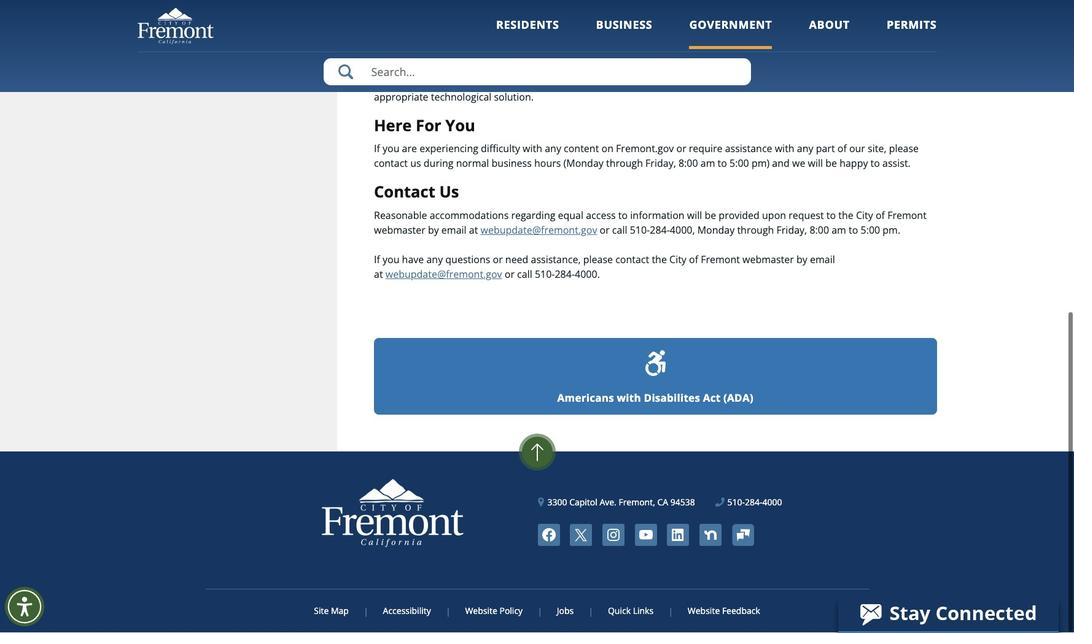 Task type: locate. For each thing, give the bounding box(es) containing it.
fremont.gov inside here for you if you are experiencing difficulty with any content on fremont.gov or require assistance with any part of our site, please contact us during normal business hours (monday through friday, 8:00 am to 5:00 pm) and we will be happy to assist.
[[616, 143, 674, 156]]

efforts down scanner
[[470, 61, 500, 75]]

https://userway.org/scanner
[[537, 46, 666, 60]]

us
[[439, 182, 459, 203]]

0 vertical spatial please
[[889, 143, 919, 156]]

of right result
[[732, 76, 742, 89]]

if inside if you have any questions or need assistance, please contact the city of fremont webmaster by email at
[[374, 254, 380, 267]]

510-284-4000
[[727, 498, 782, 509]]

or inside if you have any questions or need assistance, please contact the city of fremont webmaster by email at
[[493, 254, 503, 267]]

accessibility
[[680, 0, 734, 1], [642, 32, 696, 45], [834, 46, 888, 60], [531, 76, 585, 89]]

request
[[789, 209, 824, 223]]

contact down the are
[[374, 157, 408, 171]]

0 vertical spatial 510-
[[630, 224, 650, 238]]

fully down site. on the top of page
[[400, 76, 419, 89]]

on inside here for you if you are experiencing difficulty with any content on fremont.gov or require assistance with any part of our site, please contact us during normal business hours (monday through friday, 8:00 am to 5:00 pm) and we will be happy to assist.
[[602, 143, 614, 156]]

0 vertical spatial we
[[732, 32, 745, 45]]

1 horizontal spatial be
[[705, 209, 716, 223]]

2 vertical spatial 510-
[[727, 498, 745, 509]]

by down the request
[[797, 254, 808, 267]]

been
[[374, 76, 397, 89]]

policy
[[500, 606, 523, 618]]

friday, down the request
[[777, 224, 807, 238]]

1 horizontal spatial fremont
[[701, 254, 740, 267]]

footer fb icon image
[[538, 525, 560, 547]]

0 vertical spatial accessibility
[[424, 46, 479, 60]]

fremont,
[[619, 498, 655, 509]]

1 horizontal spatial 5:00
[[861, 224, 880, 238]]

please
[[889, 143, 919, 156], [583, 254, 613, 267]]

city inside reasonable accommodations regarding equal access to information will be provided upon request to the city of fremont webmaster by email at
[[856, 209, 873, 223]]

fremont.gov down 'disabilities.'
[[835, 32, 893, 45]]

website policy
[[465, 606, 523, 618]]

website for website feedback
[[688, 606, 720, 618]]

make
[[515, 61, 540, 75]]

)
[[679, 46, 681, 60]]

1 vertical spatial webmaster
[[743, 254, 794, 267]]

510- down assistance,
[[535, 268, 555, 282]]

contact us
[[374, 182, 459, 203]]

fremont.gov down )
[[657, 61, 715, 75]]

1 horizontal spatial am
[[832, 224, 846, 238]]

fremont up moral
[[425, 0, 464, 1]]

0 horizontal spatial its
[[514, 0, 525, 1]]

webupdate@fremont.gov link down regarding
[[481, 224, 597, 238]]

quick links
[[608, 606, 654, 618]]

1 horizontal spatial by
[[797, 254, 808, 267]]

0 vertical spatial fremont
[[425, 0, 464, 1]]

of
[[413, 0, 422, 1], [737, 0, 746, 1], [812, 2, 821, 16], [732, 76, 742, 89], [838, 143, 847, 156], [876, 209, 885, 223], [689, 254, 698, 267]]

1 horizontal spatial email
[[810, 254, 835, 267]]

1 vertical spatial please
[[583, 254, 613, 267]]

the down reasonable accommodations regarding equal access to information will be provided upon request to the city of fremont webmaster by email at
[[652, 254, 667, 267]]

1 horizontal spatial us
[[824, 2, 835, 16]]

accessible, inside the city of fremont continues its efforts to constantly improve the accessibility of its site and services in the belief that it is our collective moral obligation to allow seamless, accessible, and unhindered use also for those of us with disabilities.
[[601, 2, 649, 16]]

us down the are
[[410, 157, 421, 171]]

( https://userway.org/scanner
[[531, 46, 666, 60]]

1 horizontal spatial will
[[808, 157, 823, 171]]

0 vertical spatial fremont.gov
[[835, 32, 893, 45]]

for
[[768, 2, 781, 16]]

2 horizontal spatial fremont
[[888, 209, 927, 223]]

to up seamless,
[[560, 0, 570, 1]]

1 horizontal spatial webmaster
[[743, 254, 794, 267]]

to up 'strictest'
[[503, 61, 512, 75]]

2 if from the top
[[374, 254, 380, 267]]

or inside ') to identify and fix every possible accessibility barrier on our site. despite our efforts to make all pages and content on fremont.gov fully accessible, some content may not have yet been fully adapted to the strictest accessibility standards. this may be a result of not having found or identified the most appropriate technological solution.'
[[825, 76, 835, 89]]

1 vertical spatial city
[[856, 209, 873, 223]]

be inside ') to identify and fix every possible accessibility barrier on our site. despite our efforts to make all pages and content on fremont.gov fully accessible, some content may not have yet been fully adapted to the strictest accessibility standards. this may be a result of not having found or identified the most appropriate technological solution.'
[[682, 76, 693, 89]]

act
[[703, 392, 721, 406]]

0 vertical spatial 8:00
[[679, 157, 698, 171]]

1 horizontal spatial city
[[669, 254, 687, 267]]

if down the reasonable on the top of the page
[[374, 254, 380, 267]]

experiencing
[[420, 143, 478, 156]]

website left feedback
[[688, 606, 720, 618]]

and up "those"
[[780, 0, 798, 1]]

email
[[442, 224, 467, 238], [810, 254, 835, 267]]

our up been at the left of the page
[[374, 61, 390, 75]]

city inside if you have any questions or need assistance, please contact the city of fremont webmaster by email at
[[669, 254, 687, 267]]

0 horizontal spatial improve
[[532, 32, 570, 45]]

found
[[795, 76, 822, 89]]

510-284-4000 link
[[716, 497, 782, 510]]

we inside here for you if you are experiencing difficulty with any content on fremont.gov or require assistance with any part of our site, please contact us during normal business hours (monday through friday, 8:00 am to 5:00 pm) and we will be happy to assist.
[[792, 157, 805, 171]]

2 vertical spatial be
[[705, 209, 716, 223]]

we right pm)
[[792, 157, 805, 171]]

regarding
[[511, 209, 555, 223]]

1 vertical spatial 510-
[[535, 268, 555, 282]]

5:00 left pm.
[[861, 224, 880, 238]]

email down the request
[[810, 254, 835, 267]]

city down happy
[[856, 209, 873, 223]]

our down 'the'
[[374, 2, 390, 16]]

0 vertical spatial by
[[428, 224, 439, 238]]

4000,
[[670, 224, 695, 238]]

not
[[878, 61, 894, 75], [744, 76, 760, 89]]

email down accommodations
[[442, 224, 467, 238]]

1 horizontal spatial please
[[889, 143, 919, 156]]

quick links link
[[592, 606, 670, 618]]

1 website from the left
[[465, 606, 497, 618]]

8:00 down the request
[[810, 224, 829, 238]]

1 horizontal spatial call
[[612, 224, 627, 238]]

the
[[374, 0, 391, 1]]

to down require
[[718, 157, 727, 171]]

1 vertical spatial will
[[687, 209, 702, 223]]

about link
[[809, 17, 850, 49]]

2 horizontal spatial city
[[856, 209, 873, 223]]

will
[[808, 157, 823, 171], [687, 209, 702, 223]]

on
[[925, 46, 937, 60], [643, 61, 655, 75], [602, 143, 614, 156]]

any inside if you have any questions or need assistance, please contact the city of fremont webmaster by email at
[[427, 254, 443, 267]]

(monday
[[564, 157, 604, 171]]

2 horizontal spatial 284-
[[745, 498, 763, 509]]

feedback
[[722, 606, 760, 618]]

remediate
[[592, 32, 639, 45]]

1 horizontal spatial on
[[643, 61, 655, 75]]

0 vertical spatial am
[[701, 157, 715, 171]]

content
[[605, 61, 640, 75], [818, 61, 854, 75], [564, 143, 599, 156]]

3300 capitol ave. fremont, ca 94538 link
[[538, 497, 695, 510]]

please inside if you have any questions or need assistance, please contact the city of fremont webmaster by email at
[[583, 254, 613, 267]]

0 horizontal spatial 8:00
[[679, 157, 698, 171]]

webupdate@fremont.gov link down 'questions'
[[386, 268, 502, 282]]

website for website policy
[[465, 606, 497, 618]]

or up webupdate@fremont.gov or call 510-284-4000.
[[493, 254, 503, 267]]

city down 4000,
[[669, 254, 687, 267]]

8:00 inside here for you if you are experiencing difficulty with any content on fremont.gov or require assistance with any part of our site, please contact us during normal business hours (monday through friday, 8:00 am to 5:00 pm) and we will be happy to assist.
[[679, 157, 698, 171]]

0 vertical spatial will
[[808, 157, 823, 171]]

2 horizontal spatial be
[[826, 157, 837, 171]]

1 vertical spatial friday,
[[777, 224, 807, 238]]

webupdate@fremont.gov or call 510-284-4000.
[[386, 268, 600, 282]]

by
[[428, 224, 439, 238], [797, 254, 808, 267]]

access
[[586, 209, 616, 223]]

here for you if you are experiencing difficulty with any content on fremont.gov or require assistance with any part of our site, please contact us during normal business hours (monday through friday, 8:00 am to 5:00 pm) and we will be happy to assist.
[[374, 115, 919, 171]]

2 vertical spatial on
[[602, 143, 614, 156]]

) to identify and fix every possible accessibility barrier on our site. despite our efforts to make all pages and content on fremont.gov fully accessible, some content may not have yet been fully adapted to the strictest accessibility standards. this may be a result of not having found or identified the most appropriate technological solution.
[[374, 46, 937, 104]]

of up pm.
[[876, 209, 885, 223]]

0 vertical spatial accessible,
[[601, 2, 649, 16]]

our inside the city of fremont continues its efforts to constantly improve the accessibility of its site and services in the belief that it is our collective moral obligation to allow seamless, accessible, and unhindered use also for those of us with disabilities.
[[374, 2, 390, 16]]

improve up the (
[[532, 32, 570, 45]]

webmaster down the reasonable on the top of the page
[[374, 224, 425, 238]]

footer yt icon image
[[635, 525, 657, 547]]

0 horizontal spatial webmaster
[[374, 224, 425, 238]]

part
[[816, 143, 835, 156]]

friday, up information
[[646, 157, 676, 171]]

1 horizontal spatial improve
[[622, 0, 660, 1]]

1 horizontal spatial content
[[605, 61, 640, 75]]

0 vertical spatial if
[[374, 143, 380, 156]]

0 vertical spatial contact
[[374, 157, 408, 171]]

1 if from the top
[[374, 143, 380, 156]]

you down the reasonable on the top of the page
[[383, 254, 400, 267]]

0 horizontal spatial am
[[701, 157, 715, 171]]

with up barrier
[[895, 32, 915, 45]]

fremont down the monday
[[701, 254, 740, 267]]

contact down reasonable accommodations regarding equal access to information will be provided upon request to the city of fremont webmaster by email at
[[616, 254, 649, 267]]

monday
[[698, 224, 735, 238]]

with inside the city of fremont continues its efforts to constantly improve the accessibility of its site and services in the belief that it is our collective moral obligation to allow seamless, accessible, and unhindered use also for those of us with disabilities.
[[837, 2, 857, 16]]

1 vertical spatial at
[[374, 268, 383, 282]]

1 you from the top
[[383, 143, 400, 156]]

in
[[374, 32, 383, 45]]

email inside reasonable accommodations regarding equal access to information will be provided upon request to the city of fremont webmaster by email at
[[442, 224, 467, 238]]

1 vertical spatial email
[[810, 254, 835, 267]]

fremont.gov
[[835, 32, 893, 45], [657, 61, 715, 75], [616, 143, 674, 156]]

1 horizontal spatial 510-
[[630, 224, 650, 238]]

(
[[534, 46, 537, 60]]

1 vertical spatial accessibility
[[383, 606, 431, 618]]

0 vertical spatial email
[[442, 224, 467, 238]]

5:00 down assistance in the top right of the page
[[730, 157, 749, 171]]

fully
[[718, 61, 737, 75], [400, 76, 419, 89]]

city up collective
[[394, 0, 411, 1]]

website left policy
[[465, 606, 497, 618]]

accessible, down fix
[[739, 61, 788, 75]]

through
[[606, 157, 643, 171], [737, 224, 774, 238]]

am down require
[[701, 157, 715, 171]]

or
[[825, 76, 835, 89], [677, 143, 686, 156], [600, 224, 610, 238], [493, 254, 503, 267], [505, 268, 515, 282]]

0 vertical spatial city
[[394, 0, 411, 1]]

0 horizontal spatial have
[[402, 254, 424, 267]]

we right "issues,"
[[732, 32, 745, 45]]

to inside in an ongoing effort to continually improve and remediate accessibility issues, we also regularly scan fremont.gov with userway's accessibility scanner
[[467, 32, 477, 45]]

of up collective
[[413, 0, 422, 1]]

the city of fremont continues its efforts to constantly improve the accessibility of its site and services in the belief that it is our collective moral obligation to allow seamless, accessible, and unhindered use also for those of us with disabilities.
[[374, 0, 933, 16]]

of inside if you have any questions or need assistance, please contact the city of fremont webmaster by email at
[[689, 254, 698, 267]]

0 vertical spatial us
[[824, 2, 835, 16]]

1 vertical spatial also
[[747, 32, 766, 45]]

with right assistance in the top right of the page
[[775, 143, 795, 156]]

0 vertical spatial not
[[878, 61, 894, 75]]

1 vertical spatial 284-
[[555, 268, 575, 282]]

footer my icon image
[[732, 525, 754, 547]]

2 you from the top
[[383, 254, 400, 267]]

on up this on the top of the page
[[643, 61, 655, 75]]

have down the reasonable on the top of the page
[[402, 254, 424, 267]]

2 vertical spatial fremont
[[701, 254, 740, 267]]

with up "hours"
[[523, 143, 542, 156]]

0 vertical spatial have
[[896, 61, 918, 75]]

webmaster down "upon"
[[743, 254, 794, 267]]

510-
[[630, 224, 650, 238], [535, 268, 555, 282], [727, 498, 745, 509]]

2 also from the top
[[747, 32, 766, 45]]

0 vertical spatial through
[[606, 157, 643, 171]]

1 vertical spatial efforts
[[470, 61, 500, 75]]

call for 4000.
[[517, 268, 532, 282]]

0 vertical spatial you
[[383, 143, 400, 156]]

1 vertical spatial fully
[[400, 76, 419, 89]]

the inside reasonable accommodations regarding equal access to information will be provided upon request to the city of fremont webmaster by email at
[[839, 209, 854, 223]]

on up yet
[[925, 46, 937, 60]]

be inside reasonable accommodations regarding equal access to information will be provided upon request to the city of fremont webmaster by email at
[[705, 209, 716, 223]]

0 horizontal spatial please
[[583, 254, 613, 267]]

1 also from the top
[[747, 2, 766, 16]]

through down provided
[[737, 224, 774, 238]]

any left part
[[797, 143, 814, 156]]

0 horizontal spatial 5:00
[[730, 157, 749, 171]]

be
[[682, 76, 693, 89], [826, 157, 837, 171], [705, 209, 716, 223]]

of inside reasonable accommodations regarding equal access to information will be provided upon request to the city of fremont webmaster by email at
[[876, 209, 885, 223]]

us down services
[[824, 2, 835, 16]]

business
[[492, 157, 532, 171]]

webmaster
[[374, 224, 425, 238], [743, 254, 794, 267]]

you left the are
[[383, 143, 400, 156]]

1 horizontal spatial efforts
[[527, 0, 558, 1]]

or right found
[[825, 76, 835, 89]]

content up (monday
[[564, 143, 599, 156]]

links
[[633, 606, 654, 618]]

appropriate
[[374, 91, 428, 104]]

0 horizontal spatial call
[[517, 268, 532, 282]]

improve up business
[[622, 0, 660, 1]]

1 vertical spatial fremont.gov
[[657, 61, 715, 75]]

seamless,
[[553, 2, 598, 16]]

its
[[514, 0, 525, 1], [748, 0, 759, 1]]

0 vertical spatial call
[[612, 224, 627, 238]]

allow
[[527, 2, 551, 16]]

accessible, up business
[[601, 2, 649, 16]]

call for 4000,
[[612, 224, 627, 238]]

0 horizontal spatial at
[[374, 268, 383, 282]]

1 horizontal spatial we
[[792, 157, 805, 171]]

accessibility
[[424, 46, 479, 60], [383, 606, 431, 618]]

510- down information
[[630, 224, 650, 238]]

1 horizontal spatial not
[[878, 61, 894, 75]]

may up identified
[[856, 61, 876, 75]]

its left site
[[748, 0, 759, 1]]

of down services
[[812, 2, 821, 16]]

will up 'webupdate@fremont.gov or call 510-284-4000, monday through friday, 8:00 am to 5:00 pm.'
[[687, 209, 702, 223]]

have inside ') to identify and fix every possible accessibility barrier on our site. despite our efforts to make all pages and content on fremont.gov fully accessible, some content may not have yet been fully adapted to the strictest accessibility standards. this may be a result of not having found or identified the most appropriate technological solution.'
[[896, 61, 918, 75]]

any
[[545, 143, 561, 156], [797, 143, 814, 156], [427, 254, 443, 267]]

1 vertical spatial call
[[517, 268, 532, 282]]

8:00 down require
[[679, 157, 698, 171]]

0 horizontal spatial 284-
[[555, 268, 575, 282]]

in
[[839, 0, 848, 1]]

accessibility up identified
[[834, 46, 888, 60]]

or left require
[[677, 143, 686, 156]]

0 vertical spatial on
[[925, 46, 937, 60]]

through right (monday
[[606, 157, 643, 171]]

0 horizontal spatial by
[[428, 224, 439, 238]]

we inside in an ongoing effort to continually improve and remediate accessibility issues, we also regularly scan fremont.gov with userway's accessibility scanner
[[732, 32, 745, 45]]

webmaster inside reasonable accommodations regarding equal access to information will be provided upon request to the city of fremont webmaster by email at
[[374, 224, 425, 238]]

0 horizontal spatial fremont
[[425, 0, 464, 1]]

have
[[896, 61, 918, 75], [402, 254, 424, 267]]

standards.
[[587, 76, 636, 89]]

0 horizontal spatial accessible,
[[601, 2, 649, 16]]

5:00 inside here for you if you are experiencing difficulty with any content on fremont.gov or require assistance with any part of our site, please contact us during normal business hours (monday through friday, 8:00 am to 5:00 pm) and we will be happy to assist.
[[730, 157, 749, 171]]

with inside in an ongoing effort to continually improve and remediate accessibility issues, we also regularly scan fremont.gov with userway's accessibility scanner
[[895, 32, 915, 45]]

reasonable
[[374, 209, 427, 223]]

also down site
[[747, 2, 766, 16]]

continues
[[467, 0, 512, 1]]

any up "hours"
[[545, 143, 561, 156]]

contact inside if you have any questions or need assistance, please contact the city of fremont webmaster by email at
[[616, 254, 649, 267]]

we
[[732, 32, 745, 45], [792, 157, 805, 171]]

0 horizontal spatial us
[[410, 157, 421, 171]]

normal
[[456, 157, 489, 171]]

1 horizontal spatial contact
[[616, 254, 649, 267]]

to right access
[[618, 209, 628, 223]]

americans with disabilites act (ada) link
[[374, 339, 937, 416]]

1 horizontal spatial at
[[469, 224, 478, 238]]

site
[[314, 606, 329, 618]]

call down need
[[517, 268, 532, 282]]

content up identified
[[818, 61, 854, 75]]

the
[[662, 0, 677, 1], [851, 0, 866, 1], [474, 76, 489, 89], [883, 76, 898, 89], [839, 209, 854, 223], [652, 254, 667, 267]]

call
[[612, 224, 627, 238], [517, 268, 532, 282]]

on up (monday
[[602, 143, 614, 156]]

0 horizontal spatial will
[[687, 209, 702, 223]]

accessibility up )
[[642, 32, 696, 45]]

1 vertical spatial through
[[737, 224, 774, 238]]

0 horizontal spatial email
[[442, 224, 467, 238]]

call down access
[[612, 224, 627, 238]]

be up the monday
[[705, 209, 716, 223]]

fully up result
[[718, 61, 737, 75]]

284- up footer my icon
[[745, 498, 763, 509]]

and right pm)
[[772, 157, 790, 171]]

by inside reasonable accommodations regarding equal access to information will be provided upon request to the city of fremont webmaster by email at
[[428, 224, 439, 238]]

may right this on the top of the page
[[660, 76, 679, 89]]

solution.
[[494, 91, 534, 104]]

be down part
[[826, 157, 837, 171]]

0 vertical spatial may
[[856, 61, 876, 75]]

2 website from the left
[[688, 606, 720, 618]]

of right part
[[838, 143, 847, 156]]

if
[[374, 143, 380, 156], [374, 254, 380, 267]]

to
[[560, 0, 570, 1], [515, 2, 524, 16], [467, 32, 477, 45], [684, 46, 693, 60], [503, 61, 512, 75], [462, 76, 471, 89], [718, 157, 727, 171], [871, 157, 880, 171], [618, 209, 628, 223], [827, 209, 836, 223], [849, 224, 858, 238]]

efforts inside the city of fremont continues its efforts to constantly improve the accessibility of its site and services in the belief that it is our collective moral obligation to allow seamless, accessible, and unhindered use also for those of us with disabilities.
[[527, 0, 558, 1]]

webupdate@fremont.gov for webupdate@fremont.gov or call 510-284-4000.
[[386, 268, 502, 282]]

columnusercontrol3 main content
[[337, 0, 943, 453]]

any left 'questions'
[[427, 254, 443, 267]]

0 vertical spatial be
[[682, 76, 693, 89]]

quick
[[608, 606, 631, 618]]

am
[[701, 157, 715, 171], [832, 224, 846, 238]]

friday, inside here for you if you are experiencing difficulty with any content on fremont.gov or require assistance with any part of our site, please contact us during normal business hours (monday through friday, 8:00 am to 5:00 pm) and we will be happy to assist.
[[646, 157, 676, 171]]

1 horizontal spatial 284-
[[650, 224, 670, 238]]

not down barrier
[[878, 61, 894, 75]]

belief
[[868, 0, 893, 1]]

am left pm.
[[832, 224, 846, 238]]

be left a
[[682, 76, 693, 89]]

those
[[784, 2, 810, 16]]

fremont.gov left require
[[616, 143, 674, 156]]

or down access
[[600, 224, 610, 238]]

0 horizontal spatial on
[[602, 143, 614, 156]]

0 horizontal spatial contact
[[374, 157, 408, 171]]



Task type: describe. For each thing, give the bounding box(es) containing it.
and left unhindered
[[652, 2, 670, 16]]

every
[[766, 46, 791, 60]]

disabilities.
[[859, 2, 910, 16]]

result
[[704, 76, 730, 89]]

of inside ') to identify and fix every possible accessibility barrier on our site. despite our efforts to make all pages and content on fremont.gov fully accessible, some content may not have yet been fully adapted to the strictest accessibility standards. this may be a result of not having found or identified the most appropriate technological solution.'
[[732, 76, 742, 89]]

us inside here for you if you are experiencing difficulty with any content on fremont.gov or require assistance with any part of our site, please contact us during normal business hours (monday through friday, 8:00 am to 5:00 pm) and we will be happy to assist.
[[410, 157, 421, 171]]

of inside here for you if you are experiencing difficulty with any content on fremont.gov or require assistance with any part of our site, please contact us during normal business hours (monday through friday, 8:00 am to 5:00 pm) and we will be happy to assist.
[[838, 143, 847, 156]]

510- for 4000,
[[630, 224, 650, 238]]

require
[[689, 143, 723, 156]]

accessibility inside in an ongoing effort to continually improve and remediate accessibility issues, we also regularly scan fremont.gov with userway's accessibility scanner
[[642, 32, 696, 45]]

website feedback link
[[672, 606, 760, 618]]

accessibility link
[[367, 606, 447, 618]]

use
[[728, 2, 745, 16]]

in an ongoing effort to continually improve and remediate accessibility issues, we also regularly scan fremont.gov with userway's accessibility scanner
[[374, 32, 915, 60]]

business link
[[596, 17, 653, 49]]

1 horizontal spatial may
[[856, 61, 876, 75]]

and inside here for you if you are experiencing difficulty with any content on fremont.gov or require assistance with any part of our site, please contact us during normal business hours (monday through friday, 8:00 am to 5:00 pm) and we will be happy to assist.
[[772, 157, 790, 171]]

0 vertical spatial webupdate@fremont.gov link
[[481, 224, 597, 238]]

jobs link
[[541, 606, 590, 618]]

accessibility down all in the right of the page
[[531, 76, 585, 89]]

footer tw icon image
[[570, 525, 592, 547]]

to up residents at the top of page
[[515, 2, 524, 16]]

fremont.gov inside in an ongoing effort to continually improve and remediate accessibility issues, we also regularly scan fremont.gov with userway's accessibility scanner
[[835, 32, 893, 45]]

with left disabilites
[[617, 392, 641, 406]]

pm.
[[883, 224, 900, 238]]

content inside here for you if you are experiencing difficulty with any content on fremont.gov or require assistance with any part of our site, please contact us during normal business hours (monday through friday, 8:00 am to 5:00 pm) and we will be happy to assist.
[[564, 143, 599, 156]]

the right the "in"
[[851, 0, 866, 1]]

fremont inside if you have any questions or need assistance, please contact the city of fremont webmaster by email at
[[701, 254, 740, 267]]

identify
[[696, 46, 730, 60]]

4000.
[[575, 268, 600, 282]]

our down userway's accessibility scanner link
[[451, 61, 467, 75]]

email inside if you have any questions or need assistance, please contact the city of fremont webmaster by email at
[[810, 254, 835, 267]]

1 horizontal spatial through
[[737, 224, 774, 238]]

2 its from the left
[[748, 0, 759, 1]]

happy
[[840, 157, 868, 171]]

1 vertical spatial on
[[643, 61, 655, 75]]

0 vertical spatial fully
[[718, 61, 737, 75]]

284- for 4000.
[[555, 268, 575, 282]]

at inside if you have any questions or need assistance, please contact the city of fremont webmaster by email at
[[374, 268, 383, 282]]

will inside here for you if you are experiencing difficulty with any content on fremont.gov or require assistance with any part of our site, please contact us during normal business hours (monday through friday, 8:00 am to 5:00 pm) and we will be happy to assist.
[[808, 157, 823, 171]]

website feedback
[[688, 606, 760, 618]]

be inside here for you if you are experiencing difficulty with any content on fremont.gov or require assistance with any part of our site, please contact us during normal business hours (monday through friday, 8:00 am to 5:00 pm) and we will be happy to assist.
[[826, 157, 837, 171]]

scan
[[811, 32, 832, 45]]

2 horizontal spatial content
[[818, 61, 854, 75]]

constantly
[[572, 0, 619, 1]]

strictest
[[492, 76, 528, 89]]

provided
[[719, 209, 760, 223]]

need
[[505, 254, 528, 267]]

if inside here for you if you are experiencing difficulty with any content on fremont.gov or require assistance with any part of our site, please contact us during normal business hours (monday through friday, 8:00 am to 5:00 pm) and we will be happy to assist.
[[374, 143, 380, 156]]

accessible, inside ') to identify and fix every possible accessibility barrier on our site. despite our efforts to make all pages and content on fremont.gov fully accessible, some content may not have yet been fully adapted to the strictest accessibility standards. this may be a result of not having found or identified the most appropriate technological solution.'
[[739, 61, 788, 75]]

site map link
[[314, 606, 365, 618]]

possible
[[794, 46, 831, 60]]

unhindered
[[672, 2, 726, 16]]

through inside here for you if you are experiencing difficulty with any content on fremont.gov or require assistance with any part of our site, please contact us during normal business hours (monday through friday, 8:00 am to 5:00 pm) and we will be happy to assist.
[[606, 157, 643, 171]]

improve inside in an ongoing effort to continually improve and remediate accessibility issues, we also regularly scan fremont.gov with userway's accessibility scanner
[[532, 32, 570, 45]]

our inside here for you if you are experiencing difficulty with any content on fremont.gov or require assistance with any part of our site, please contact us during normal business hours (monday through friday, 8:00 am to 5:00 pm) and we will be happy to assist.
[[849, 143, 865, 156]]

to down site,
[[871, 157, 880, 171]]

fremont inside reasonable accommodations regarding equal access to information will be provided upon request to the city of fremont webmaster by email at
[[888, 209, 927, 223]]

0 horizontal spatial not
[[744, 76, 760, 89]]

webupdate@fremont.gov for webupdate@fremont.gov or call 510-284-4000, monday through friday, 8:00 am to 5:00 pm.
[[481, 224, 597, 238]]

capitol
[[569, 498, 597, 509]]

https://userway.org/scanner link
[[537, 46, 679, 60]]

accessibility inside in an ongoing effort to continually improve and remediate accessibility issues, we also regularly scan fremont.gov with userway's accessibility scanner
[[424, 46, 479, 60]]

2 horizontal spatial on
[[925, 46, 937, 60]]

ave.
[[600, 498, 617, 509]]

Search text field
[[323, 58, 751, 85]]

the inside if you have any questions or need assistance, please contact the city of fremont webmaster by email at
[[652, 254, 667, 267]]

also inside in an ongoing effort to continually improve and remediate accessibility issues, we also regularly scan fremont.gov with userway's accessibility scanner
[[747, 32, 766, 45]]

1 horizontal spatial 8:00
[[810, 224, 829, 238]]

to left pm.
[[849, 224, 858, 238]]

residents
[[496, 17, 559, 32]]

will inside reasonable accommodations regarding equal access to information will be provided upon request to the city of fremont webmaster by email at
[[687, 209, 702, 223]]

is
[[926, 0, 933, 1]]

reasonable accommodations regarding equal access to information will be provided upon request to the city of fremont webmaster by email at
[[374, 209, 927, 238]]

the up unhindered
[[662, 0, 677, 1]]

services
[[800, 0, 837, 1]]

footer ig icon image
[[602, 525, 625, 547]]

issues,
[[699, 32, 729, 45]]

site
[[762, 0, 778, 1]]

barrier
[[891, 46, 922, 60]]

or inside here for you if you are experiencing difficulty with any content on fremont.gov or require assistance with any part of our site, please contact us during normal business hours (monday through friday, 8:00 am to 5:00 pm) and we will be happy to assist.
[[677, 143, 686, 156]]

webmaster inside if you have any questions or need assistance, please contact the city of fremont webmaster by email at
[[743, 254, 794, 267]]

94538
[[671, 498, 695, 509]]

regularly
[[768, 32, 809, 45]]

ongoing
[[399, 32, 436, 45]]

map
[[331, 606, 349, 618]]

accessibility inside the city of fremont continues its efforts to constantly improve the accessibility of its site and services in the belief that it is our collective moral obligation to allow seamless, accessible, and unhindered use also for those of us with disabilities.
[[680, 0, 734, 1]]

you inside here for you if you are experiencing difficulty with any content on fremont.gov or require assistance with any part of our site, please contact us during normal business hours (monday through friday, 8:00 am to 5:00 pm) and we will be happy to assist.
[[383, 143, 400, 156]]

3300
[[548, 498, 567, 509]]

fix
[[753, 46, 764, 60]]

and inside in an ongoing effort to continually improve and remediate accessibility issues, we also regularly scan fremont.gov with userway's accessibility scanner
[[572, 32, 590, 45]]

or down need
[[505, 268, 515, 282]]

during
[[424, 157, 454, 171]]

0 horizontal spatial may
[[660, 76, 679, 89]]

equal
[[558, 209, 584, 223]]

scanner
[[482, 46, 519, 60]]

assistance,
[[531, 254, 581, 267]]

fremont inside the city of fremont continues its efforts to constantly improve the accessibility of its site and services in the belief that it is our collective moral obligation to allow seamless, accessible, and unhindered use also for those of us with disabilities.
[[425, 0, 464, 1]]

to right )
[[684, 46, 693, 60]]

adapted
[[421, 76, 459, 89]]

1 vertical spatial am
[[832, 224, 846, 238]]

2 horizontal spatial 510-
[[727, 498, 745, 509]]

to up technological
[[462, 76, 471, 89]]

1 vertical spatial 5:00
[[861, 224, 880, 238]]

1 its from the left
[[514, 0, 525, 1]]

all
[[542, 61, 553, 75]]

jobs
[[557, 606, 574, 618]]

accommodations
[[430, 209, 509, 223]]

4000
[[762, 498, 782, 509]]

city inside the city of fremont continues its efforts to constantly improve the accessibility of its site and services in the belief that it is our collective moral obligation to allow seamless, accessible, and unhindered use also for those of us with disabilities.
[[394, 0, 411, 1]]

please inside here for you if you are experiencing difficulty with any content on fremont.gov or require assistance with any part of our site, please contact us during normal business hours (monday through friday, 8:00 am to 5:00 pm) and we will be happy to assist.
[[889, 143, 919, 156]]

510- for 4000.
[[535, 268, 555, 282]]

most
[[901, 76, 924, 89]]

0 horizontal spatial fully
[[400, 76, 419, 89]]

contact inside here for you if you are experiencing difficulty with any content on fremont.gov or require assistance with any part of our site, please contact us during normal business hours (monday through friday, 8:00 am to 5:00 pm) and we will be happy to assist.
[[374, 157, 408, 171]]

footer nd icon image
[[699, 525, 722, 547]]

to right the request
[[827, 209, 836, 223]]

efforts inside ') to identify and fix every possible accessibility barrier on our site. despite our efforts to make all pages and content on fremont.gov fully accessible, some content may not have yet been fully adapted to the strictest accessibility standards. this may be a result of not having found or identified the most appropriate technological solution.'
[[470, 61, 500, 75]]

1 horizontal spatial any
[[545, 143, 561, 156]]

fremont.gov inside ') to identify and fix every possible accessibility barrier on our site. despite our efforts to make all pages and content on fremont.gov fully accessible, some content may not have yet been fully adapted to the strictest accessibility standards. this may be a result of not having found or identified the most appropriate technological solution.'
[[657, 61, 715, 75]]

government link
[[689, 17, 772, 49]]

government
[[689, 17, 772, 32]]

that
[[896, 0, 915, 1]]

2 horizontal spatial any
[[797, 143, 814, 156]]

stay connected image
[[838, 598, 1058, 632]]

identified
[[837, 76, 881, 89]]

an
[[385, 32, 397, 45]]

yet
[[921, 61, 935, 75]]

accessibility image
[[645, 351, 666, 377]]

have inside if you have any questions or need assistance, please contact the city of fremont webmaster by email at
[[402, 254, 424, 267]]

and left fix
[[733, 46, 750, 60]]

by inside if you have any questions or need assistance, please contact the city of fremont webmaster by email at
[[797, 254, 808, 267]]

284- for 4000,
[[650, 224, 670, 238]]

ca
[[657, 498, 668, 509]]

us inside the city of fremont continues its efforts to constantly improve the accessibility of its site and services in the belief that it is our collective moral obligation to allow seamless, accessible, and unhindered use also for those of us with disabilities.
[[824, 2, 835, 16]]

1 vertical spatial webupdate@fremont.gov link
[[386, 268, 502, 282]]

and down ( https://userway.org/scanner
[[585, 61, 602, 75]]

also inside the city of fremont continues its efforts to constantly improve the accessibility of its site and services in the belief that it is our collective moral obligation to allow seamless, accessible, and unhindered use also for those of us with disabilities.
[[747, 2, 766, 16]]

information
[[630, 209, 685, 223]]

the left 'most'
[[883, 76, 898, 89]]

site map
[[314, 606, 349, 618]]

2 vertical spatial 284-
[[745, 498, 763, 509]]

at inside reasonable accommodations regarding equal access to information will be provided upon request to the city of fremont webmaster by email at
[[469, 224, 478, 238]]

having
[[762, 76, 792, 89]]

pm)
[[752, 157, 770, 171]]

the up technological
[[474, 76, 489, 89]]

americans with disabilites act (ada)
[[557, 392, 754, 406]]

here
[[374, 115, 412, 137]]

continually
[[479, 32, 529, 45]]

are
[[402, 143, 417, 156]]

(ada)
[[724, 392, 754, 406]]

despite
[[414, 61, 449, 75]]

footer li icon image
[[667, 525, 689, 547]]

am inside here for you if you are experiencing difficulty with any content on fremont.gov or require assistance with any part of our site, please contact us during normal business hours (monday through friday, 8:00 am to 5:00 pm) and we will be happy to assist.
[[701, 157, 715, 171]]

improve inside the city of fremont continues its efforts to constantly improve the accessibility of its site and services in the belief that it is our collective moral obligation to allow seamless, accessible, and unhindered use also for those of us with disabilities.
[[622, 0, 660, 1]]

assist.
[[883, 157, 911, 171]]

it
[[917, 0, 923, 1]]

1 horizontal spatial friday,
[[777, 224, 807, 238]]

this
[[638, 76, 657, 89]]

you inside if you have any questions or need assistance, please contact the city of fremont webmaster by email at
[[383, 254, 400, 267]]

about
[[809, 17, 850, 32]]

of up the use
[[737, 0, 746, 1]]



Task type: vqa. For each thing, say whether or not it's contained in the screenshot.
left school
no



